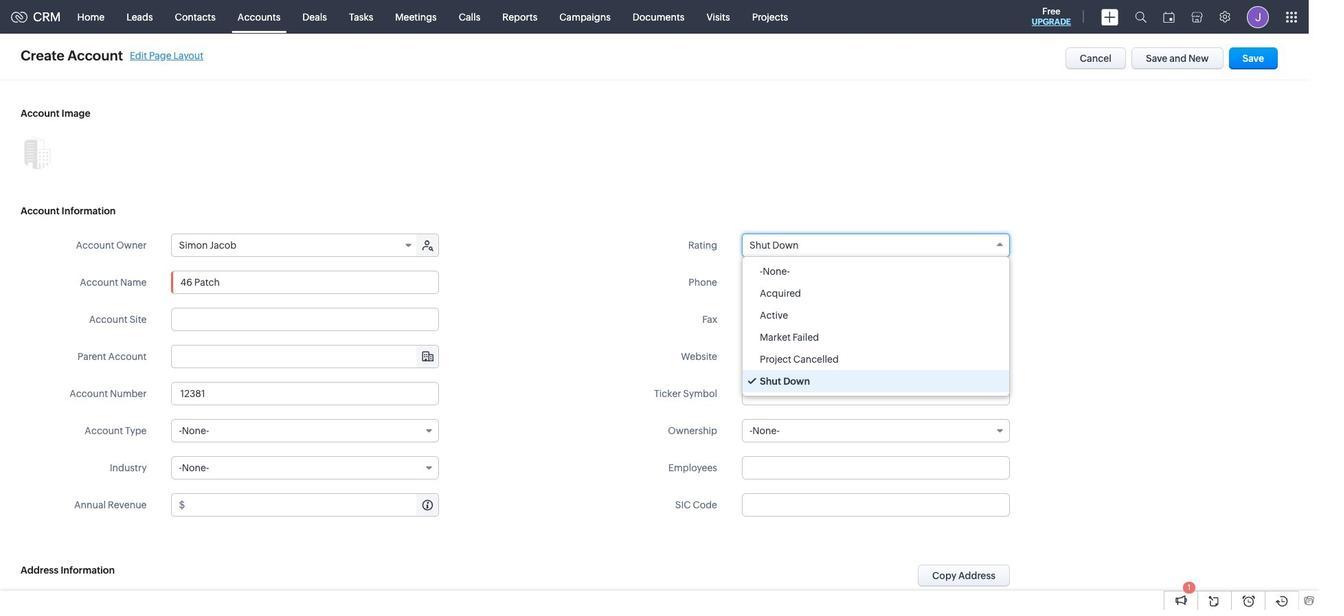Task type: describe. For each thing, give the bounding box(es) containing it.
3 option from the top
[[743, 304, 1009, 326]]

1 option from the top
[[743, 260, 1009, 282]]

search image
[[1135, 11, 1147, 23]]



Task type: vqa. For each thing, say whether or not it's contained in the screenshot.
third option from the bottom
yes



Task type: locate. For each thing, give the bounding box(es) containing it.
2 option from the top
[[743, 282, 1009, 304]]

6 option from the top
[[743, 370, 1009, 392]]

option
[[743, 260, 1009, 282], [743, 282, 1009, 304], [743, 304, 1009, 326], [743, 326, 1009, 348], [743, 348, 1009, 370], [743, 370, 1009, 392]]

logo image
[[11, 11, 27, 22]]

None text field
[[171, 271, 439, 294], [742, 271, 1010, 294], [742, 308, 1010, 331], [742, 345, 1010, 368], [742, 382, 1010, 405], [742, 456, 1010, 480], [171, 271, 439, 294], [742, 271, 1010, 294], [742, 308, 1010, 331], [742, 345, 1010, 368], [742, 382, 1010, 405], [742, 456, 1010, 480]]

5 option from the top
[[743, 348, 1009, 370]]

create menu element
[[1093, 0, 1127, 33]]

create menu image
[[1101, 9, 1118, 25]]

profile image
[[1247, 6, 1269, 28]]

search element
[[1127, 0, 1155, 34]]

None text field
[[171, 308, 439, 331], [172, 346, 439, 368], [171, 382, 439, 405], [742, 493, 1010, 517], [187, 494, 439, 516], [171, 308, 439, 331], [172, 346, 439, 368], [171, 382, 439, 405], [742, 493, 1010, 517], [187, 494, 439, 516]]

image image
[[21, 136, 54, 169]]

profile element
[[1239, 0, 1277, 33]]

None field
[[742, 234, 1010, 257], [172, 234, 418, 256], [172, 346, 439, 368], [171, 419, 439, 442], [742, 419, 1010, 442], [171, 456, 439, 480], [742, 234, 1010, 257], [172, 234, 418, 256], [172, 346, 439, 368], [171, 419, 439, 442], [742, 419, 1010, 442], [171, 456, 439, 480]]

list box
[[743, 257, 1009, 396]]

calendar image
[[1163, 11, 1175, 22]]

4 option from the top
[[743, 326, 1009, 348]]



